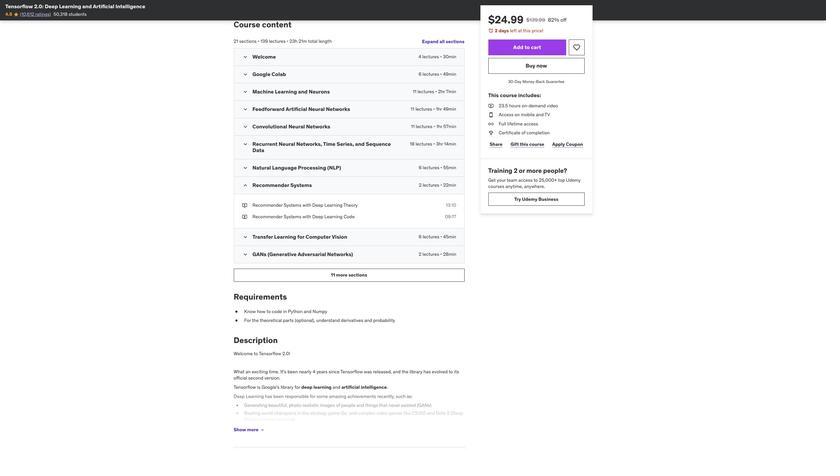 Task type: locate. For each thing, give the bounding box(es) containing it.
• left 30min
[[440, 54, 442, 60]]

exciting
[[252, 369, 268, 375]]

xsmall image
[[488, 103, 494, 109], [488, 112, 494, 118], [488, 121, 494, 127], [260, 428, 265, 433]]

and inside recurrent neural networks, time series, and sequence data
[[355, 141, 365, 147]]

an
[[246, 369, 251, 375]]

mobile
[[521, 112, 535, 118]]

1 vertical spatial recommender
[[252, 202, 283, 208]]

realistic
[[303, 403, 319, 409]]

• for welcome
[[440, 54, 442, 60]]

5 small image from the top
[[242, 252, 248, 258]]

small image
[[242, 54, 248, 60], [242, 71, 248, 78], [242, 89, 248, 95], [242, 165, 248, 171], [242, 182, 248, 189]]

6 up 2 lectures • 28min
[[419, 234, 422, 240]]

3 6 from the top
[[419, 234, 422, 240]]

xsmall image left full
[[488, 121, 494, 127]]

world
[[261, 411, 273, 417]]

udemy right try
[[522, 196, 537, 202]]

0 vertical spatial library
[[410, 369, 422, 375]]

requirements
[[234, 292, 287, 302]]

to up anywhere.
[[534, 177, 538, 183]]

2 horizontal spatial more
[[526, 167, 542, 175]]

0 vertical spatial udemy
[[566, 177, 581, 183]]

2 right dota
[[447, 411, 450, 417]]

1 vertical spatial 4
[[313, 369, 315, 375]]

xsmall image for access
[[488, 112, 494, 118]]

0 vertical spatial artificial
[[93, 3, 114, 10]]

this
[[523, 28, 531, 34], [520, 141, 528, 147]]

expand all sections button
[[422, 35, 465, 48]]

1 small image from the top
[[242, 54, 248, 60]]

30-day money-back guarantee
[[508, 79, 565, 84]]

0 horizontal spatial 4
[[313, 369, 315, 375]]

course up 23.5 on the right of the page
[[500, 92, 517, 99]]

google
[[252, 71, 270, 78]]

1 horizontal spatial library
[[410, 369, 422, 375]]

2 small image from the top
[[242, 71, 248, 78]]

1 vertical spatial course
[[529, 141, 544, 147]]

2 6 from the top
[[419, 165, 422, 171]]

6 up 11 lectures • 2hr 7min
[[419, 71, 421, 77]]

0 vertical spatial of
[[522, 130, 526, 136]]

courses
[[488, 184, 504, 190]]

artificial up the convolutional neural networks
[[286, 106, 307, 113]]

• for feedforward artificial neural networks
[[433, 106, 435, 112]]

deep
[[45, 3, 58, 10], [312, 202, 323, 208], [312, 214, 323, 220], [234, 394, 245, 400]]

small image for google colab
[[242, 71, 248, 78]]

0 vertical spatial systems
[[290, 182, 312, 189]]

1 horizontal spatial video
[[547, 103, 558, 109]]

1 vertical spatial library
[[281, 385, 293, 391]]

learning inside what an exciting time. it's been nearly 4 years since tensorflow was released, and the library has evolved to its official second version. tensorflow is google's library for deep learning and artificial intelligence . deep learning has been responsible for some amazing achievements recently, such as: generating beautiful, photo-realistic images of people and things that never existed (gans) beating world champions in the strategy game go, and complex video games like cs:go and dota 2 (deep reinforcement learning)
[[246, 394, 264, 400]]

1hr left 57min
[[436, 124, 442, 130]]

lectures for recurrent neural networks, time series, and sequence data
[[416, 141, 432, 147]]

and
[[82, 3, 92, 10], [298, 88, 308, 95], [536, 112, 544, 118], [355, 141, 365, 147], [304, 309, 311, 315], [364, 318, 372, 324], [393, 369, 401, 375], [333, 385, 340, 391], [356, 403, 364, 409], [349, 411, 357, 417], [427, 411, 435, 417]]

1 vertical spatial video
[[376, 411, 388, 417]]

and left tv
[[536, 112, 544, 118]]

data
[[252, 147, 264, 154]]

and right series,
[[355, 141, 365, 147]]

deep down official
[[234, 394, 245, 400]]

1 vertical spatial in
[[298, 411, 301, 417]]

welcome down 139
[[252, 54, 276, 60]]

1 vertical spatial of
[[336, 403, 340, 409]]

access down or on the right of the page
[[518, 177, 533, 183]]

23.5
[[499, 103, 508, 109]]

left
[[510, 28, 517, 34]]

and up students at the left top of page
[[82, 3, 92, 10]]

to inside button
[[525, 44, 530, 50]]

4 small image from the top
[[242, 234, 248, 241]]

xsmall image left access
[[488, 112, 494, 118]]

• left 57min
[[434, 124, 435, 130]]

gift this course link
[[509, 138, 546, 151]]

xsmall image down reinforcement
[[260, 428, 265, 433]]

• for natural language processing (nlp)
[[440, 165, 442, 171]]

more right or on the right of the page
[[526, 167, 542, 175]]

existed
[[401, 403, 416, 409]]

welcome for welcome to tensorflow 2.0!
[[234, 351, 253, 357]]

xsmall image down this
[[488, 103, 494, 109]]

course
[[234, 20, 260, 30]]

0 horizontal spatial course
[[500, 92, 517, 99]]

language
[[272, 164, 297, 171]]

4 small image from the top
[[242, 165, 248, 171]]

0 vertical spatial been
[[288, 369, 298, 375]]

learning left theory
[[324, 202, 343, 208]]

know
[[244, 309, 256, 315]]

11 inside 11 more sections button
[[331, 273, 335, 278]]

learning)
[[276, 417, 295, 423]]

things
[[365, 403, 378, 409]]

sections
[[239, 38, 257, 44], [446, 39, 465, 44], [348, 273, 367, 278]]

2 vertical spatial the
[[302, 411, 309, 417]]

second
[[248, 376, 263, 382]]

of up "game"
[[336, 403, 340, 409]]

lectures down expand
[[422, 54, 439, 60]]

video down that
[[376, 411, 388, 417]]

49min up 57min
[[443, 106, 456, 112]]

lectures up 11 lectures • 1hr 57min
[[416, 106, 432, 112]]

photo-
[[289, 403, 303, 409]]

small image for machine learning and neurons
[[242, 89, 248, 95]]

add to cart
[[513, 44, 541, 50]]

been up beautiful,
[[273, 394, 284, 400]]

small image for gans
[[242, 252, 248, 258]]

and up amazing
[[333, 385, 340, 391]]

1 vertical spatial 1hr
[[436, 124, 442, 130]]

1 vertical spatial welcome
[[234, 351, 253, 357]]

systems for recommender systems with deep learning code
[[284, 214, 301, 220]]

0 vertical spatial for
[[297, 234, 304, 240]]

1 with from the top
[[302, 202, 311, 208]]

(nlp)
[[327, 164, 341, 171]]

tensorflow up (10,612
[[5, 3, 33, 10]]

xsmall image
[[488, 130, 494, 137], [242, 202, 247, 209], [242, 214, 247, 221], [234, 309, 239, 315], [234, 318, 239, 324]]

11 up 11 lectures • 1hr 57min
[[411, 106, 414, 112]]

lectures up 2 lectures • 22min
[[423, 165, 439, 171]]

small image left gans
[[242, 252, 248, 258]]

2 vertical spatial systems
[[284, 214, 301, 220]]

been left nearly
[[288, 369, 298, 375]]

in inside what an exciting time. it's been nearly 4 years since tensorflow was released, and the library has evolved to its official second version. tensorflow is google's library for deep learning and artificial intelligence . deep learning has been responsible for some amazing achievements recently, such as: generating beautiful, photo-realistic images of people and things that never existed (gans) beating world champions in the strategy game go, and complex video games like cs:go and dota 2 (deep reinforcement learning)
[[298, 411, 301, 417]]

learning
[[313, 385, 332, 391]]

3 recommender from the top
[[252, 214, 283, 220]]

1 horizontal spatial more
[[336, 273, 347, 278]]

0 horizontal spatial udemy
[[522, 196, 537, 202]]

2 lectures • 28min
[[419, 252, 456, 258]]

• left 55min at the right
[[440, 165, 442, 171]]

2 inside training 2 or more people? get your team access to 25,000+ top udemy courses anytime, anywhere.
[[514, 167, 518, 175]]

2 down 6 lectures • 45min
[[419, 252, 421, 258]]

5 small image from the top
[[242, 182, 248, 189]]

4 up '6 lectures • 49min' at the right of page
[[419, 54, 421, 60]]

0 horizontal spatial artificial
[[93, 3, 114, 10]]

recommender
[[252, 182, 289, 189], [252, 202, 283, 208], [252, 214, 283, 220]]

1 vertical spatial more
[[336, 273, 347, 278]]

more down reinforcement
[[247, 427, 258, 433]]

0 horizontal spatial sections
[[239, 38, 257, 44]]

0 vertical spatial with
[[302, 202, 311, 208]]

evolved
[[432, 369, 448, 375]]

recommender for recommender systems
[[252, 182, 289, 189]]

xsmall image for for
[[234, 318, 239, 324]]

or
[[519, 167, 525, 175]]

recommender up transfer
[[252, 214, 283, 220]]

11 down networks)
[[331, 273, 335, 278]]

probability
[[373, 318, 395, 324]]

code
[[344, 214, 355, 220]]

0 vertical spatial recommender
[[252, 182, 289, 189]]

0 horizontal spatial has
[[265, 394, 272, 400]]

2 with from the top
[[302, 214, 311, 220]]

6 lectures • 49min
[[419, 71, 456, 77]]

1hr down 2hr
[[436, 106, 442, 112]]

57min
[[443, 124, 456, 130]]

2 49min from the top
[[443, 106, 456, 112]]

2 days left at this price!
[[495, 28, 543, 34]]

0 vertical spatial has
[[424, 369, 431, 375]]

artificial left intelligence
[[93, 3, 114, 10]]

learning down the colab
[[275, 88, 297, 95]]

library
[[410, 369, 422, 375], [281, 385, 293, 391]]

0 vertical spatial networks
[[326, 106, 350, 113]]

small image left data
[[242, 141, 248, 148]]

(10,612
[[20, 11, 34, 17]]

the right the released,
[[402, 369, 408, 375]]

small image
[[242, 106, 248, 113], [242, 124, 248, 130], [242, 141, 248, 148], [242, 234, 248, 241], [242, 252, 248, 258]]

0 horizontal spatial more
[[247, 427, 258, 433]]

0 horizontal spatial in
[[283, 309, 287, 315]]

2 vertical spatial neural
[[279, 141, 295, 147]]

access down "mobile" on the right top
[[524, 121, 538, 127]]

0 vertical spatial 49min
[[443, 71, 456, 77]]

numpy
[[313, 309, 327, 315]]

some
[[317, 394, 328, 400]]

2 recommender from the top
[[252, 202, 283, 208]]

neural inside recurrent neural networks, time series, and sequence data
[[279, 141, 295, 147]]

apply coupon
[[552, 141, 583, 147]]

0 vertical spatial more
[[526, 167, 542, 175]]

was
[[364, 369, 372, 375]]

0 vertical spatial in
[[283, 309, 287, 315]]

(deep
[[451, 411, 463, 417]]

0 vertical spatial welcome
[[252, 54, 276, 60]]

• up 11 lectures • 1hr 57min
[[433, 106, 435, 112]]

this course includes:
[[488, 92, 541, 99]]

0 vertical spatial 1hr
[[436, 106, 442, 112]]

1 horizontal spatial artificial
[[286, 106, 307, 113]]

with for theory
[[302, 202, 311, 208]]

this
[[488, 92, 499, 99]]

small image for recommender systems
[[242, 182, 248, 189]]

1 vertical spatial 6
[[419, 165, 422, 171]]

2 vertical spatial 6
[[419, 234, 422, 240]]

• left 3hr
[[433, 141, 435, 147]]

1 vertical spatial has
[[265, 394, 272, 400]]

2 horizontal spatial the
[[402, 369, 408, 375]]

• left 2hr
[[435, 89, 437, 95]]

1 horizontal spatial course
[[529, 141, 544, 147]]

more
[[526, 167, 542, 175], [336, 273, 347, 278], [247, 427, 258, 433]]

lectures
[[269, 38, 286, 44], [422, 54, 439, 60], [423, 71, 439, 77], [418, 89, 434, 95], [416, 106, 432, 112], [416, 124, 432, 130], [416, 141, 432, 147], [423, 165, 439, 171], [423, 182, 439, 188], [423, 234, 439, 240], [423, 252, 439, 258]]

small image for welcome
[[242, 54, 248, 60]]

derivatives
[[341, 318, 363, 324]]

2 vertical spatial more
[[247, 427, 258, 433]]

dota
[[436, 411, 446, 417]]

• left 28min
[[440, 252, 442, 258]]

small image for feedforward
[[242, 106, 248, 113]]

neural down the convolutional neural networks
[[279, 141, 295, 147]]

systems for recommender systems
[[290, 182, 312, 189]]

2 vertical spatial for
[[310, 394, 316, 400]]

tv
[[545, 112, 550, 118]]

1 vertical spatial been
[[273, 394, 284, 400]]

sections inside 11 more sections button
[[348, 273, 367, 278]]

1 horizontal spatial 4
[[419, 54, 421, 60]]

library up responsible
[[281, 385, 293, 391]]

neural down neurons
[[308, 106, 325, 113]]

0 vertical spatial video
[[547, 103, 558, 109]]

systems down recommender systems with deep learning theory
[[284, 214, 301, 220]]

0 vertical spatial 6
[[419, 71, 421, 77]]

for left 'computer' on the left bottom of page
[[297, 234, 304, 240]]

0 horizontal spatial been
[[273, 394, 284, 400]]

intelligence
[[361, 385, 387, 391]]

neural for networks
[[288, 123, 305, 130]]

1 vertical spatial artificial
[[286, 106, 307, 113]]

people?
[[543, 167, 567, 175]]

learning up generating
[[246, 394, 264, 400]]

neurons
[[309, 88, 330, 95]]

like
[[404, 411, 411, 417]]

1 vertical spatial 49min
[[443, 106, 456, 112]]

the down 'realistic' at the bottom of page
[[302, 411, 309, 417]]

to down description
[[254, 351, 258, 357]]

7min
[[446, 89, 456, 95]]

networks down neurons
[[326, 106, 350, 113]]

in right code
[[283, 309, 287, 315]]

training
[[488, 167, 512, 175]]

more for 11 more sections
[[336, 273, 347, 278]]

days
[[499, 28, 509, 34]]

small image left transfer
[[242, 234, 248, 241]]

complex
[[358, 411, 375, 417]]

ratings)
[[35, 11, 51, 17]]

1 vertical spatial for
[[295, 385, 300, 391]]

0 vertical spatial course
[[500, 92, 517, 99]]

welcome
[[252, 54, 276, 60], [234, 351, 253, 357]]

small image left feedforward
[[242, 106, 248, 113]]

small image for natural language processing (nlp)
[[242, 165, 248, 171]]

neural for networks,
[[279, 141, 295, 147]]

natural language processing (nlp)
[[252, 164, 341, 171]]

1 horizontal spatial the
[[302, 411, 309, 417]]

recommender for recommender systems with deep learning code
[[252, 214, 283, 220]]

on
[[515, 112, 520, 118]]

time
[[323, 141, 335, 147]]

for up 'realistic' at the bottom of page
[[310, 394, 316, 400]]

xsmall image for full
[[488, 121, 494, 127]]

to inside what an exciting time. it's been nearly 4 years since tensorflow was released, and the library has evolved to its official second version. tensorflow is google's library for deep learning and artificial intelligence . deep learning has been responsible for some amazing achievements recently, such as: generating beautiful, photo-realistic images of people and things that never existed (gans) beating world champions in the strategy game go, and complex video games like cs:go and dota 2 (deep reinforcement learning)
[[449, 369, 453, 375]]

1 recommender from the top
[[252, 182, 289, 189]]

buy now button
[[488, 58, 585, 74]]

1 vertical spatial with
[[302, 214, 311, 220]]

0 vertical spatial 4
[[419, 54, 421, 60]]

small image left convolutional
[[242, 124, 248, 130]]

0 horizontal spatial video
[[376, 411, 388, 417]]

1 vertical spatial systems
[[284, 202, 301, 208]]

and up (optional),
[[304, 309, 311, 315]]

to left its
[[449, 369, 453, 375]]

3 small image from the top
[[242, 89, 248, 95]]

1 horizontal spatial sections
[[348, 273, 367, 278]]

library left evolved
[[410, 369, 422, 375]]

with down recommender systems with deep learning theory
[[302, 214, 311, 220]]

never
[[389, 403, 400, 409]]

theoretical
[[260, 318, 282, 324]]

2 small image from the top
[[242, 124, 248, 130]]

1 horizontal spatial in
[[298, 411, 301, 417]]

4 left years
[[313, 369, 315, 375]]

for up responsible
[[295, 385, 300, 391]]

• for google colab
[[440, 71, 442, 77]]

lectures down "6 lectures • 55min"
[[423, 182, 439, 188]]

its
[[454, 369, 459, 375]]

udemy right top
[[566, 177, 581, 183]]

all
[[440, 39, 445, 44]]

• left 22min
[[440, 182, 442, 188]]

sections right 21
[[239, 38, 257, 44]]

1hr for feedforward artificial neural networks
[[436, 106, 442, 112]]

has left evolved
[[424, 369, 431, 375]]

lectures left 2hr
[[418, 89, 434, 95]]

lectures for convolutional neural networks
[[416, 124, 432, 130]]

1 vertical spatial this
[[520, 141, 528, 147]]

1 small image from the top
[[242, 106, 248, 113]]

python
[[288, 309, 303, 315]]

0 horizontal spatial of
[[336, 403, 340, 409]]

1 6 from the top
[[419, 71, 421, 77]]

off
[[560, 16, 567, 23]]

11 up 18
[[411, 124, 415, 130]]

3 small image from the top
[[242, 141, 248, 148]]

completion
[[527, 130, 550, 136]]

• left 139
[[258, 38, 259, 44]]

anytime,
[[506, 184, 523, 190]]

49min down 30min
[[443, 71, 456, 77]]

• up 2hr
[[440, 71, 442, 77]]

1 vertical spatial access
[[518, 177, 533, 183]]

with
[[302, 202, 311, 208], [302, 214, 311, 220]]

• left 45min
[[440, 234, 442, 240]]

recommender down natural
[[252, 182, 289, 189]]

sections inside expand all sections dropdown button
[[446, 39, 465, 44]]

2 vertical spatial recommender
[[252, 214, 283, 220]]

1 horizontal spatial udemy
[[566, 177, 581, 183]]

welcome down description
[[234, 351, 253, 357]]

1 vertical spatial neural
[[288, 123, 305, 130]]

video up tv
[[547, 103, 558, 109]]

11 lectures • 2hr 7min
[[413, 89, 456, 95]]

understand
[[316, 318, 340, 324]]

• for recurrent neural networks, time series, and sequence data
[[433, 141, 435, 147]]

with up recommender systems with deep learning code
[[302, 202, 311, 208]]

2 horizontal spatial sections
[[446, 39, 465, 44]]

6 up 2 lectures • 22min
[[419, 165, 422, 171]]

for
[[297, 234, 304, 240], [295, 385, 300, 391], [310, 394, 316, 400]]

0 vertical spatial neural
[[308, 106, 325, 113]]

systems down natural language processing (nlp)
[[290, 182, 312, 189]]

0 vertical spatial the
[[252, 318, 259, 324]]

gift this course
[[511, 141, 544, 147]]

of down full lifetime access
[[522, 130, 526, 136]]

lectures right 18
[[416, 141, 432, 147]]

tensorflow up artificial
[[340, 369, 363, 375]]



Task type: vqa. For each thing, say whether or not it's contained in the screenshot.


Task type: describe. For each thing, give the bounding box(es) containing it.
description
[[234, 336, 278, 346]]

2 for 2 lectures • 22min
[[419, 182, 422, 188]]

• for machine learning and neurons
[[435, 89, 437, 95]]

apply coupon button
[[551, 138, 585, 151]]

1 vertical spatial the
[[402, 369, 408, 375]]

lectures for google colab
[[423, 71, 439, 77]]

achievements
[[347, 394, 376, 400]]

and down "achievements"
[[356, 403, 364, 409]]

since
[[329, 369, 340, 375]]

wishlist image
[[573, 43, 581, 51]]

learning left code on the left
[[324, 214, 343, 220]]

82%
[[548, 16, 559, 23]]

hours
[[509, 103, 521, 109]]

6 for (nlp)
[[419, 165, 422, 171]]

and left probability
[[364, 318, 372, 324]]

deep
[[301, 385, 312, 391]]

alarm image
[[488, 28, 494, 33]]

systems for recommender systems with deep learning theory
[[284, 202, 301, 208]]

lectures for feedforward artificial neural networks
[[416, 106, 432, 112]]

23h 21m
[[290, 38, 307, 44]]

lectures for transfer learning for computer vision
[[423, 234, 439, 240]]

lectures for welcome
[[422, 54, 439, 60]]

lectures for machine learning and neurons
[[418, 89, 434, 95]]

11 lectures • 1hr 57min
[[411, 124, 456, 130]]

.
[[387, 385, 388, 391]]

1 horizontal spatial has
[[424, 369, 431, 375]]

official
[[234, 376, 247, 382]]

sections for 11 more sections
[[348, 273, 367, 278]]

11 for convolutional neural networks
[[411, 124, 415, 130]]

get
[[488, 177, 496, 183]]

released,
[[373, 369, 392, 375]]

23.5 hours on-demand video
[[499, 103, 558, 109]]

amazing
[[329, 394, 346, 400]]

4 lectures • 30min
[[419, 54, 456, 60]]

small image for transfer
[[242, 234, 248, 241]]

access
[[499, 112, 514, 118]]

learning up 50,318 students
[[59, 3, 81, 10]]

length
[[319, 38, 332, 44]]

recommender systems
[[252, 182, 312, 189]]

11 for machine learning and neurons
[[413, 89, 416, 95]]

such
[[396, 394, 406, 400]]

2 for 2 lectures • 28min
[[419, 252, 421, 258]]

for the theoretical parts (optional), understand derivatives and probability
[[244, 318, 395, 324]]

games
[[389, 411, 403, 417]]

show
[[234, 427, 246, 433]]

more for show more
[[247, 427, 258, 433]]

0 vertical spatial this
[[523, 28, 531, 34]]

learning up (generative
[[274, 234, 296, 240]]

0 horizontal spatial the
[[252, 318, 259, 324]]

feedforward artificial neural networks
[[252, 106, 350, 113]]

people
[[341, 403, 355, 409]]

try
[[514, 196, 521, 202]]

theory
[[344, 202, 358, 208]]

more inside training 2 or more people? get your team access to 25,000+ top udemy courses anytime, anywhere.
[[526, 167, 542, 175]]

small image for recurrent
[[242, 141, 248, 148]]

go,
[[341, 411, 348, 417]]

55min
[[443, 165, 456, 171]]

28min
[[443, 252, 456, 258]]

top
[[558, 177, 565, 183]]

deep inside what an exciting time. it's been nearly 4 years since tensorflow was released, and the library has evolved to its official second version. tensorflow is google's library for deep learning and artificial intelligence . deep learning has been responsible for some amazing achievements recently, such as: generating beautiful, photo-realistic images of people and things that never existed (gans) beating world champions in the strategy game go, and complex video games like cs:go and dota 2 (deep reinforcement learning)
[[234, 394, 245, 400]]

1hr for convolutional neural networks
[[436, 124, 442, 130]]

1 vertical spatial networks
[[306, 123, 330, 130]]

expand
[[422, 39, 439, 44]]

deep up recommender systems with deep learning code
[[312, 202, 323, 208]]

networks)
[[327, 251, 353, 258]]

xsmall image inside show more button
[[260, 428, 265, 433]]

22min
[[443, 182, 456, 188]]

• left 23h 21m
[[287, 38, 288, 44]]

feedforward
[[252, 106, 285, 113]]

deep down recommender systems with deep learning theory
[[312, 214, 323, 220]]

lifetime
[[507, 121, 523, 127]]

xsmall image for 23.5
[[488, 103, 494, 109]]

lectures for gans (generative adversarial networks)
[[423, 252, 439, 258]]

(10,612 ratings)
[[20, 11, 51, 17]]

• for convolutional neural networks
[[434, 124, 435, 130]]

course content
[[234, 20, 291, 30]]

anywhere.
[[524, 184, 545, 190]]

4 inside what an exciting time. it's been nearly 4 years since tensorflow was released, and the library has evolved to its official second version. tensorflow is google's library for deep learning and artificial intelligence . deep learning has been responsible for some amazing achievements recently, such as: generating beautiful, photo-realistic images of people and things that never existed (gans) beating world champions in the strategy game go, and complex video games like cs:go and dota 2 (deep reinforcement learning)
[[313, 369, 315, 375]]

18
[[410, 141, 415, 147]]

2 lectures • 22min
[[419, 182, 456, 188]]

welcome for welcome
[[252, 54, 276, 60]]

recommender systems with deep learning theory
[[252, 202, 358, 208]]

what
[[234, 369, 245, 375]]

expand all sections
[[422, 39, 465, 44]]

25,000+
[[539, 177, 557, 183]]

11 for feedforward artificial neural networks
[[411, 106, 414, 112]]

how
[[257, 309, 266, 315]]

2 for 2 days left at this price!
[[495, 28, 498, 34]]

buy
[[526, 62, 535, 69]]

tensorflow left the 2.0!
[[259, 351, 281, 357]]

champions
[[274, 411, 297, 417]]

cs:go
[[412, 411, 426, 417]]

recommender systems with deep learning code
[[252, 214, 355, 220]]

vision
[[332, 234, 347, 240]]

certificate of completion
[[499, 130, 550, 136]]

• for recommender systems
[[440, 182, 442, 188]]

and left dota
[[427, 411, 435, 417]]

training 2 or more people? get your team access to 25,000+ top udemy courses anytime, anywhere.
[[488, 167, 581, 190]]

0 horizontal spatial library
[[281, 385, 293, 391]]

access inside training 2 or more people? get your team access to 25,000+ top udemy courses anytime, anywhere.
[[518, 177, 533, 183]]

21 sections • 139 lectures • 23h 21m total length
[[234, 38, 332, 44]]

1 49min from the top
[[443, 71, 456, 77]]

with for code
[[302, 214, 311, 220]]

lectures right 139
[[269, 38, 286, 44]]

includes:
[[518, 92, 541, 99]]

networks,
[[296, 141, 322, 147]]

50,318 students
[[54, 11, 87, 17]]

recently,
[[377, 394, 395, 400]]

xsmall image for know
[[234, 309, 239, 315]]

6 lectures • 55min
[[419, 165, 456, 171]]

sections for expand all sections
[[446, 39, 465, 44]]

game
[[328, 411, 340, 417]]

certificate
[[499, 130, 520, 136]]

back
[[536, 79, 545, 84]]

13:10
[[446, 202, 456, 208]]

lectures for recommender systems
[[423, 182, 439, 188]]

and right go,
[[349, 411, 357, 417]]

buy now
[[526, 62, 547, 69]]

0 vertical spatial access
[[524, 121, 538, 127]]

transfer
[[252, 234, 273, 240]]

deep up ratings)
[[45, 3, 58, 10]]

1 vertical spatial udemy
[[522, 196, 537, 202]]

years
[[317, 369, 328, 375]]

45min
[[443, 234, 456, 240]]

6 for computer
[[419, 234, 422, 240]]

video inside what an exciting time. it's been nearly 4 years since tensorflow was released, and the library has evolved to its official second version. tensorflow is google's library for deep learning and artificial intelligence . deep learning has been responsible for some amazing achievements recently, such as: generating beautiful, photo-realistic images of people and things that never existed (gans) beating world champions in the strategy game go, and complex video games like cs:go and dota 2 (deep reinforcement learning)
[[376, 411, 388, 417]]

and left neurons
[[298, 88, 308, 95]]

1 horizontal spatial been
[[288, 369, 298, 375]]

• for transfer learning for computer vision
[[440, 234, 442, 240]]

small image for convolutional
[[242, 124, 248, 130]]

to right 'how'
[[267, 309, 271, 315]]

xsmall image for certificate
[[488, 130, 494, 137]]

and right the released,
[[393, 369, 401, 375]]

recommender for recommender systems with deep learning theory
[[252, 202, 283, 208]]

4.6
[[5, 11, 12, 17]]

30min
[[443, 54, 456, 60]]

day
[[515, 79, 522, 84]]

lectures for natural language processing (nlp)
[[423, 165, 439, 171]]

artificial
[[342, 385, 360, 391]]

parts
[[283, 318, 294, 324]]

• for gans (generative adversarial networks)
[[440, 252, 442, 258]]

of inside what an exciting time. it's been nearly 4 years since tensorflow was released, and the library has evolved to its official second version. tensorflow is google's library for deep learning and artificial intelligence . deep learning has been responsible for some amazing achievements recently, such as: generating beautiful, photo-realistic images of people and things that never existed (gans) beating world champions in the strategy game go, and complex video games like cs:go and dota 2 (deep reinforcement learning)
[[336, 403, 340, 409]]

try udemy business
[[514, 196, 558, 202]]

2 inside what an exciting time. it's been nearly 4 years since tensorflow was released, and the library has evolved to its official second version. tensorflow is google's library for deep learning and artificial intelligence . deep learning has been responsible for some amazing achievements recently, such as: generating beautiful, photo-realistic images of people and things that never existed (gans) beating world champions in the strategy game go, and complex video games like cs:go and dota 2 (deep reinforcement learning)
[[447, 411, 450, 417]]

(generative
[[268, 251, 297, 258]]

to inside training 2 or more people? get your team access to 25,000+ top udemy courses anytime, anywhere.
[[534, 177, 538, 183]]

tensorflow down official
[[234, 385, 256, 391]]

1 horizontal spatial of
[[522, 130, 526, 136]]

udemy inside training 2 or more people? get your team access to 25,000+ top udemy courses anytime, anywhere.
[[566, 177, 581, 183]]

is
[[257, 385, 260, 391]]



